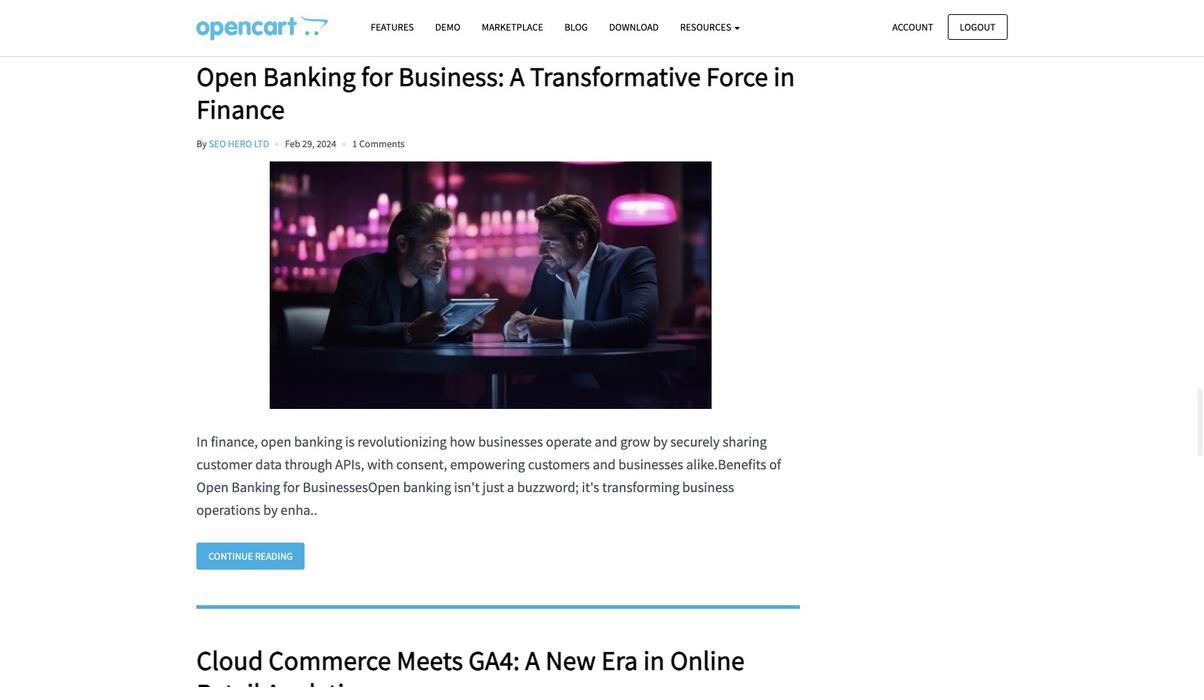 Task type: describe. For each thing, give the bounding box(es) containing it.
by seo hero ltd
[[197, 137, 269, 150]]

logout link
[[948, 14, 1008, 40]]

1 vertical spatial by
[[263, 501, 278, 519]]

business:
[[398, 60, 505, 93]]

force
[[707, 60, 769, 93]]

banking inside in finance, open banking is revolutionizing how businesses operate and grow by securely sharing customer data through apis, with consent, empowering customers and businesses alike.benefits of open banking for businessesopen banking isn't just a buzzword; it's transforming business operations by enha..
[[232, 478, 280, 496]]

open banking for business: a transformative force in finance image
[[197, 161, 786, 409]]

logout
[[960, 20, 996, 33]]

securely
[[671, 433, 720, 451]]

by
[[197, 137, 207, 150]]

new
[[546, 645, 596, 678]]

analytics
[[266, 677, 368, 688]]

open banking for business: a transformative force in finance link
[[197, 60, 800, 126]]

how
[[450, 433, 476, 451]]

continue
[[209, 550, 253, 563]]

is
[[345, 433, 355, 451]]

0 vertical spatial by
[[653, 433, 668, 451]]

account link
[[881, 14, 946, 40]]

1 comments
[[353, 137, 405, 150]]

banking inside open banking for business: a transformative force in finance
[[263, 60, 356, 93]]

empowering
[[450, 456, 525, 473]]

data
[[255, 456, 282, 473]]

marketplace link
[[471, 15, 554, 40]]

grow
[[621, 433, 651, 451]]

feb
[[285, 137, 300, 150]]

business
[[683, 478, 735, 496]]

download
[[609, 21, 659, 33]]

era
[[602, 645, 638, 678]]

alike.benefits
[[687, 456, 767, 473]]

it's
[[582, 478, 600, 496]]

customer
[[197, 456, 253, 473]]

features
[[371, 21, 414, 33]]

open inside open banking for business: a transformative force in finance
[[197, 60, 258, 93]]

revolutionizing
[[358, 433, 447, 451]]

in finance, open banking is revolutionizing how businesses operate and grow by securely sharing customer data through apis, with consent, empowering customers and businesses alike.benefits of open banking for businessesopen banking isn't just a buzzword; it's transforming business operations by enha..
[[197, 433, 782, 519]]

operations
[[197, 501, 261, 519]]

demo
[[435, 21, 461, 33]]

in
[[197, 433, 208, 451]]

finance
[[197, 92, 285, 126]]

reading
[[255, 550, 293, 563]]

opencart - blog image
[[197, 15, 328, 41]]

just
[[483, 478, 505, 496]]

apis,
[[335, 456, 365, 473]]

consent,
[[397, 456, 447, 473]]

marketplace
[[482, 21, 544, 33]]

meets
[[397, 645, 463, 678]]

1 vertical spatial and
[[593, 456, 616, 473]]

cloud commerce meets ga4: a new era in online retail analytics link
[[197, 645, 800, 688]]

through
[[285, 456, 333, 473]]

blog
[[565, 21, 588, 33]]

blog link
[[554, 15, 599, 40]]

commerce
[[269, 645, 391, 678]]

with
[[367, 456, 394, 473]]

transforming
[[602, 478, 680, 496]]

open banking for business: a transformative force in finance
[[197, 60, 795, 126]]

enha..
[[281, 501, 318, 519]]



Task type: locate. For each thing, give the bounding box(es) containing it.
continue reading link
[[197, 543, 305, 570]]

open
[[197, 60, 258, 93], [197, 478, 229, 496]]

seo
[[209, 137, 226, 150]]

1 horizontal spatial businesses
[[619, 456, 684, 473]]

0 vertical spatial banking
[[294, 433, 342, 451]]

a inside cloud commerce meets ga4: a new era in online retail analytics
[[526, 645, 540, 678]]

in
[[774, 60, 795, 93], [644, 645, 665, 678]]

by
[[653, 433, 668, 451], [263, 501, 278, 519]]

1 horizontal spatial by
[[653, 433, 668, 451]]

continue reading
[[209, 550, 293, 563]]

hero
[[228, 137, 252, 150]]

features link
[[360, 15, 425, 40]]

by right grow
[[653, 433, 668, 451]]

ltd
[[254, 137, 269, 150]]

0 horizontal spatial in
[[644, 645, 665, 678]]

1 vertical spatial banking
[[232, 478, 280, 496]]

0 horizontal spatial a
[[510, 60, 525, 93]]

buzzword;
[[517, 478, 579, 496]]

a for transformative
[[510, 60, 525, 93]]

a down marketplace link at the top left of the page
[[510, 60, 525, 93]]

1 vertical spatial in
[[644, 645, 665, 678]]

in for force
[[774, 60, 795, 93]]

open down opencart - blog image
[[197, 60, 258, 93]]

retail
[[197, 677, 261, 688]]

1
[[353, 137, 357, 150]]

open
[[261, 433, 291, 451]]

0 horizontal spatial banking
[[294, 433, 342, 451]]

1 vertical spatial a
[[526, 645, 540, 678]]

seo hero ltd link
[[209, 137, 269, 150]]

by left enha.. at left bottom
[[263, 501, 278, 519]]

download link
[[599, 15, 670, 40]]

banking down data
[[232, 478, 280, 496]]

1 horizontal spatial for
[[361, 60, 393, 93]]

comments
[[359, 137, 405, 150]]

resources link
[[670, 15, 752, 40]]

0 horizontal spatial by
[[263, 501, 278, 519]]

in for era
[[644, 645, 665, 678]]

1 vertical spatial businesses
[[619, 456, 684, 473]]

for
[[361, 60, 393, 93], [283, 478, 300, 496]]

businesses up transforming
[[619, 456, 684, 473]]

0 vertical spatial businesses
[[478, 433, 543, 451]]

1 horizontal spatial banking
[[403, 478, 451, 496]]

a
[[510, 60, 525, 93], [526, 645, 540, 678]]

1 open from the top
[[197, 60, 258, 93]]

a for new
[[526, 645, 540, 678]]

a inside open banking for business: a transformative force in finance
[[510, 60, 525, 93]]

in inside open banking for business: a transformative force in finance
[[774, 60, 795, 93]]

and up it's on the bottom left of the page
[[593, 456, 616, 473]]

banking up 29,
[[263, 60, 356, 93]]

and
[[595, 433, 618, 451], [593, 456, 616, 473]]

of
[[770, 456, 782, 473]]

1 vertical spatial open
[[197, 478, 229, 496]]

open down customer
[[197, 478, 229, 496]]

29,
[[302, 137, 315, 150]]

2 open from the top
[[197, 478, 229, 496]]

0 vertical spatial banking
[[263, 60, 356, 93]]

businessesopen
[[303, 478, 400, 496]]

ga4:
[[469, 645, 520, 678]]

for inside in finance, open banking is revolutionizing how businesses operate and grow by securely sharing customer data through apis, with consent, empowering customers and businesses alike.benefits of open banking for businessesopen banking isn't just a buzzword; it's transforming business operations by enha..
[[283, 478, 300, 496]]

a
[[507, 478, 515, 496]]

0 horizontal spatial businesses
[[478, 433, 543, 451]]

0 vertical spatial in
[[774, 60, 795, 93]]

0 vertical spatial for
[[361, 60, 393, 93]]

sharing
[[723, 433, 767, 451]]

and left grow
[[595, 433, 618, 451]]

2024
[[317, 137, 337, 150]]

1 horizontal spatial a
[[526, 645, 540, 678]]

operate
[[546, 433, 592, 451]]

banking down consent,
[[403, 478, 451, 496]]

for up enha.. at left bottom
[[283, 478, 300, 496]]

transformative
[[530, 60, 701, 93]]

open inside in finance, open banking is revolutionizing how businesses operate and grow by securely sharing customer data through apis, with consent, empowering customers and businesses alike.benefits of open banking for businessesopen banking isn't just a buzzword; it's transforming business operations by enha..
[[197, 478, 229, 496]]

businesses up empowering
[[478, 433, 543, 451]]

0 vertical spatial and
[[595, 433, 618, 451]]

isn't
[[454, 478, 480, 496]]

1 vertical spatial for
[[283, 478, 300, 496]]

feb 29, 2024
[[285, 137, 337, 150]]

in inside cloud commerce meets ga4: a new era in online retail analytics
[[644, 645, 665, 678]]

customers
[[528, 456, 590, 473]]

banking up through
[[294, 433, 342, 451]]

cloud commerce meets ga4: a new era in online retail analytics
[[197, 645, 745, 688]]

demo link
[[425, 15, 471, 40]]

online
[[671, 645, 745, 678]]

0 vertical spatial open
[[197, 60, 258, 93]]

0 vertical spatial a
[[510, 60, 525, 93]]

in right force
[[774, 60, 795, 93]]

for down features 'link'
[[361, 60, 393, 93]]

for inside open banking for business: a transformative force in finance
[[361, 60, 393, 93]]

in right era
[[644, 645, 665, 678]]

banking
[[294, 433, 342, 451], [403, 478, 451, 496]]

account
[[893, 20, 934, 33]]

businesses
[[478, 433, 543, 451], [619, 456, 684, 473]]

finance,
[[211, 433, 258, 451]]

resources
[[680, 21, 734, 33]]

banking
[[263, 60, 356, 93], [232, 478, 280, 496]]

0 horizontal spatial for
[[283, 478, 300, 496]]

1 vertical spatial banking
[[403, 478, 451, 496]]

cloud
[[197, 645, 263, 678]]

1 horizontal spatial in
[[774, 60, 795, 93]]

a left new
[[526, 645, 540, 678]]



Task type: vqa. For each thing, say whether or not it's contained in the screenshot.
Retail
yes



